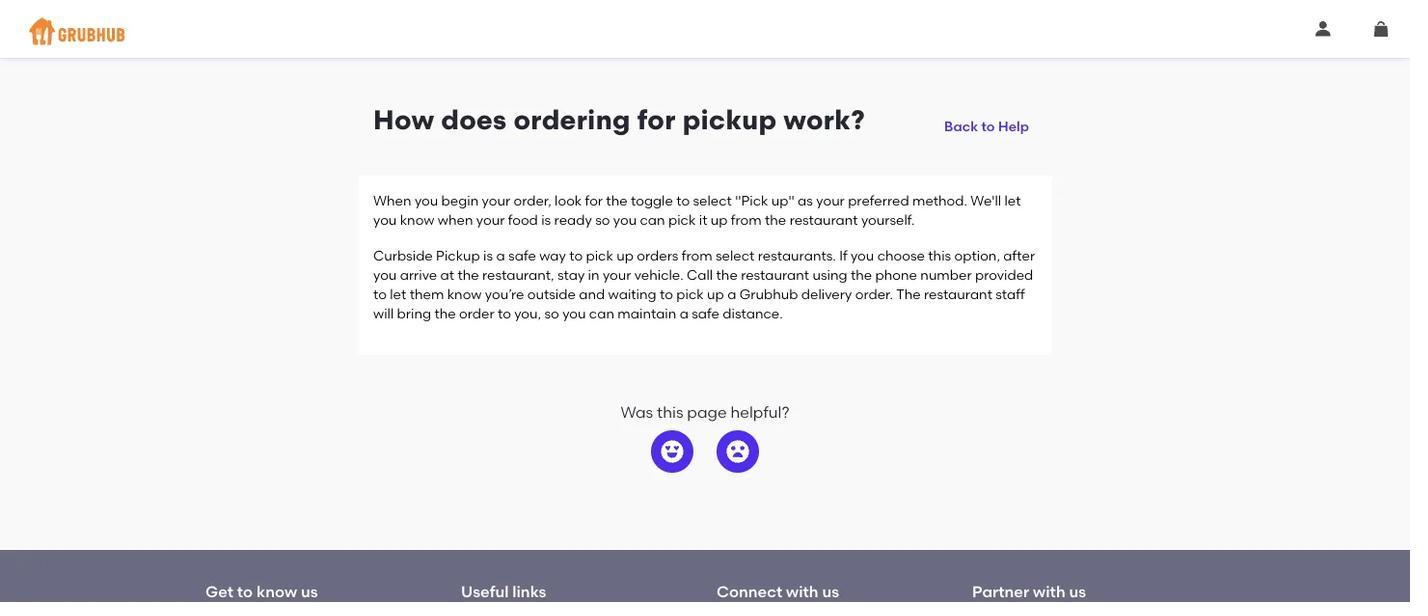 Task type: vqa. For each thing, say whether or not it's contained in the screenshot.
Three on the bottom left
no



Task type: locate. For each thing, give the bounding box(es) containing it.
up
[[711, 212, 728, 228], [617, 247, 634, 263], [707, 286, 724, 302]]

with for connect
[[786, 582, 819, 601]]

3 us from the left
[[1070, 582, 1087, 601]]

1 vertical spatial know
[[447, 286, 482, 302]]

0 horizontal spatial let
[[390, 286, 407, 302]]

know down when
[[400, 212, 435, 228]]

2 vertical spatial a
[[680, 306, 689, 322]]

begin
[[442, 192, 479, 209]]

1 vertical spatial select
[[716, 247, 755, 263]]

2 horizontal spatial us
[[1070, 582, 1087, 601]]

back
[[945, 118, 979, 134]]

0 vertical spatial restaurant
[[790, 212, 858, 228]]

1 vertical spatial this
[[657, 402, 684, 421]]

back to help link
[[937, 103, 1037, 138]]

delivery
[[802, 286, 852, 302]]

1 vertical spatial let
[[390, 286, 407, 302]]

when
[[373, 192, 412, 209]]

when you begin your order, look for the toggle to select "pick up" as your preferred method. we'll let you know when your food is ready so you can pick it up from the restaurant yourself.
[[373, 192, 1021, 228]]

your right in
[[603, 266, 631, 283]]

a up restaurant,
[[496, 247, 505, 263]]

order.
[[856, 286, 894, 302]]

1 vertical spatial pick
[[586, 247, 614, 263]]

and
[[579, 286, 605, 302]]

it
[[699, 212, 708, 228]]

maintain
[[618, 306, 677, 322]]

with
[[786, 582, 819, 601], [1034, 582, 1066, 601]]

order
[[459, 306, 495, 322]]

method.
[[913, 192, 968, 209]]

pick up in
[[586, 247, 614, 263]]

0 vertical spatial pick
[[669, 212, 696, 228]]

restaurant up grubhub
[[741, 266, 810, 283]]

know
[[400, 212, 435, 228], [447, 286, 482, 302], [257, 582, 297, 601]]

can down the and in the left of the page
[[589, 306, 615, 322]]

with right connect
[[786, 582, 819, 601]]

preferred
[[848, 192, 910, 209]]

safe up restaurant,
[[509, 247, 536, 263]]

is right the food
[[542, 212, 551, 228]]

links
[[513, 582, 547, 601]]

we'll
[[971, 192, 1002, 209]]

restaurant down as at the top right
[[790, 212, 858, 228]]

0 horizontal spatial safe
[[509, 247, 536, 263]]

from
[[731, 212, 762, 228], [682, 247, 713, 263]]

your
[[482, 192, 511, 209], [817, 192, 845, 209], [477, 212, 505, 228], [603, 266, 631, 283]]

provided
[[976, 266, 1034, 283]]

let
[[1005, 192, 1021, 209], [390, 286, 407, 302]]

1 horizontal spatial a
[[680, 306, 689, 322]]

us right "get" at the bottom of the page
[[301, 582, 318, 601]]

this
[[929, 247, 952, 263], [657, 402, 684, 421]]

to down the you're
[[498, 306, 511, 322]]

1 vertical spatial up
[[617, 247, 634, 263]]

1 horizontal spatial let
[[1005, 192, 1021, 209]]

1 vertical spatial safe
[[692, 306, 720, 322]]

you
[[415, 192, 438, 209], [373, 212, 397, 228], [614, 212, 637, 228], [851, 247, 875, 263], [373, 266, 397, 283], [563, 306, 586, 322]]

0 horizontal spatial from
[[682, 247, 713, 263]]

a right maintain
[[680, 306, 689, 322]]

2 horizontal spatial know
[[447, 286, 482, 302]]

arrive
[[400, 266, 437, 283]]

up down call
[[707, 286, 724, 302]]

1 vertical spatial is
[[484, 247, 493, 263]]

phone
[[876, 266, 918, 283]]

1 with from the left
[[786, 582, 819, 601]]

this page was not helpful image
[[727, 440, 750, 463]]

0 horizontal spatial for
[[585, 192, 603, 209]]

pick
[[669, 212, 696, 228], [586, 247, 614, 263], [677, 286, 704, 302]]

select up grubhub
[[716, 247, 755, 263]]

toggle
[[631, 192, 673, 209]]

0 vertical spatial from
[[731, 212, 762, 228]]

outside
[[528, 286, 576, 302]]

this up number
[[929, 247, 952, 263]]

grubhub logo image
[[29, 12, 125, 51]]

0 vertical spatial up
[[711, 212, 728, 228]]

to down vehicle.
[[660, 286, 673, 302]]

2 vertical spatial know
[[257, 582, 297, 601]]

0 horizontal spatial so
[[545, 306, 560, 322]]

know inside when you begin your order, look for the toggle to select "pick up" as your preferred method. we'll let you know when your food is ready so you can pick it up from the restaurant yourself.
[[400, 212, 435, 228]]

2 us from the left
[[823, 582, 840, 601]]

for
[[638, 104, 676, 136], [585, 192, 603, 209]]

us right the partner
[[1070, 582, 1087, 601]]

to
[[982, 118, 995, 134], [677, 192, 690, 209], [569, 247, 583, 263], [373, 286, 387, 302], [660, 286, 673, 302], [498, 306, 511, 322], [237, 582, 253, 601]]

0 vertical spatial can
[[640, 212, 665, 228]]

was this page helpful?
[[621, 402, 790, 421]]

us
[[301, 582, 318, 601], [823, 582, 840, 601], [1070, 582, 1087, 601]]

let up the "will"
[[390, 286, 407, 302]]

0 vertical spatial so
[[596, 212, 610, 228]]

to inside when you begin your order, look for the toggle to select "pick up" as your preferred method. we'll let you know when your food is ready so you can pick it up from the restaurant yourself.
[[677, 192, 690, 209]]

0 horizontal spatial can
[[589, 306, 615, 322]]

know inside the curbside pickup is a safe way to pick up orders from select restaurants. if you choose this option, after you arrive at the restaurant, stay in your vehicle. call the restaurant using the phone number provided to let them know you're outside and waiting to pick up a grubhub delivery order. the restaurant staff will bring the order to you, so you can maintain a safe distance.
[[447, 286, 482, 302]]

0 vertical spatial is
[[542, 212, 551, 228]]

up right it
[[711, 212, 728, 228]]

get
[[206, 582, 234, 601]]

grubhub
[[740, 286, 798, 302]]

ready
[[554, 212, 592, 228]]

connect with us
[[717, 582, 840, 601]]

you're
[[485, 286, 524, 302]]

curbside
[[373, 247, 433, 263]]

help
[[999, 118, 1030, 134]]

safe
[[509, 247, 536, 263], [692, 306, 720, 322]]

ordering
[[514, 104, 631, 136]]

0 horizontal spatial a
[[496, 247, 505, 263]]

will
[[373, 306, 394, 322]]

1 vertical spatial a
[[728, 286, 737, 302]]

a
[[496, 247, 505, 263], [728, 286, 737, 302], [680, 306, 689, 322]]

the
[[606, 192, 628, 209], [765, 212, 787, 228], [458, 266, 479, 283], [717, 266, 738, 283], [851, 266, 873, 283], [435, 306, 456, 322]]

pick left it
[[669, 212, 696, 228]]

was
[[621, 402, 653, 421]]

to inside back to help link
[[982, 118, 995, 134]]

1 horizontal spatial with
[[1034, 582, 1066, 601]]

1 horizontal spatial so
[[596, 212, 610, 228]]

1 horizontal spatial from
[[731, 212, 762, 228]]

0 horizontal spatial us
[[301, 582, 318, 601]]

0 horizontal spatial this
[[657, 402, 684, 421]]

for left pickup
[[638, 104, 676, 136]]

restaurant
[[790, 212, 858, 228], [741, 266, 810, 283], [924, 286, 993, 302]]

stay
[[558, 266, 585, 283]]

1 vertical spatial restaurant
[[741, 266, 810, 283]]

is
[[542, 212, 551, 228], [484, 247, 493, 263]]

your right as at the top right
[[817, 192, 845, 209]]

know up order
[[447, 286, 482, 302]]

0 horizontal spatial know
[[257, 582, 297, 601]]

to up stay
[[569, 247, 583, 263]]

distance.
[[723, 306, 783, 322]]

is right pickup
[[484, 247, 493, 263]]

let right we'll
[[1005, 192, 1021, 209]]

partner
[[973, 582, 1030, 601]]

when
[[438, 212, 473, 228]]

restaurant down number
[[924, 286, 993, 302]]

1 horizontal spatial safe
[[692, 306, 720, 322]]

so down outside
[[545, 306, 560, 322]]

2 with from the left
[[1034, 582, 1066, 601]]

the up order.
[[851, 266, 873, 283]]

2 horizontal spatial a
[[728, 286, 737, 302]]

you down when
[[373, 212, 397, 228]]

if
[[840, 247, 848, 263]]

staff
[[996, 286, 1025, 302]]

0 horizontal spatial with
[[786, 582, 819, 601]]

can down toggle
[[640, 212, 665, 228]]

restaurant,
[[483, 266, 554, 283]]

pick down call
[[677, 286, 704, 302]]

1 horizontal spatial is
[[542, 212, 551, 228]]

so right ready
[[596, 212, 610, 228]]

from up call
[[682, 247, 713, 263]]

can
[[640, 212, 665, 228], [589, 306, 615, 322]]

0 vertical spatial know
[[400, 212, 435, 228]]

connect
[[717, 582, 783, 601]]

from down "pick on the top
[[731, 212, 762, 228]]

to right toggle
[[677, 192, 690, 209]]

0 vertical spatial this
[[929, 247, 952, 263]]

useful
[[461, 582, 509, 601]]

0 vertical spatial for
[[638, 104, 676, 136]]

0 vertical spatial safe
[[509, 247, 536, 263]]

know right "get" at the bottom of the page
[[257, 582, 297, 601]]

1 horizontal spatial can
[[640, 212, 665, 228]]

safe down call
[[692, 306, 720, 322]]

can inside the curbside pickup is a safe way to pick up orders from select restaurants. if you choose this option, after you arrive at the restaurant, stay in your vehicle. call the restaurant using the phone number provided to let them know you're outside and waiting to pick up a grubhub delivery order. the restaurant staff will bring the order to you, so you can maintain a safe distance.
[[589, 306, 615, 322]]

this right was
[[657, 402, 684, 421]]

us right connect
[[823, 582, 840, 601]]

us for connect with us
[[823, 582, 840, 601]]

1 vertical spatial for
[[585, 192, 603, 209]]

1 horizontal spatial us
[[823, 582, 840, 601]]

restaurant inside when you begin your order, look for the toggle to select "pick up" as your preferred method. we'll let you know when your food is ready so you can pick it up from the restaurant yourself.
[[790, 212, 858, 228]]

2 vertical spatial pick
[[677, 286, 704, 302]]

order,
[[514, 192, 552, 209]]

0 vertical spatial let
[[1005, 192, 1021, 209]]

0 horizontal spatial is
[[484, 247, 493, 263]]

you down curbside
[[373, 266, 397, 283]]

up left the orders
[[617, 247, 634, 263]]

to left help
[[982, 118, 995, 134]]

select up it
[[693, 192, 732, 209]]

1 horizontal spatial this
[[929, 247, 952, 263]]

so
[[596, 212, 610, 228], [545, 306, 560, 322]]

in
[[588, 266, 600, 283]]

1 us from the left
[[301, 582, 318, 601]]

a up distance.
[[728, 286, 737, 302]]

1 vertical spatial so
[[545, 306, 560, 322]]

select
[[693, 192, 732, 209], [716, 247, 755, 263]]

0 vertical spatial select
[[693, 192, 732, 209]]

1 horizontal spatial know
[[400, 212, 435, 228]]

1 vertical spatial from
[[682, 247, 713, 263]]

for right the look
[[585, 192, 603, 209]]

with right the partner
[[1034, 582, 1066, 601]]

1 vertical spatial can
[[589, 306, 615, 322]]



Task type: describe. For each thing, give the bounding box(es) containing it.
helpful?
[[731, 402, 790, 421]]

vehicle.
[[635, 266, 684, 283]]

small image
[[1316, 21, 1332, 37]]

bring
[[397, 306, 431, 322]]

1 horizontal spatial for
[[638, 104, 676, 136]]

get to know us
[[206, 582, 318, 601]]

so inside when you begin your order, look for the toggle to select "pick up" as your preferred method. we'll let you know when your food is ready so you can pick it up from the restaurant yourself.
[[596, 212, 610, 228]]

number
[[921, 266, 972, 283]]

with for partner
[[1034, 582, 1066, 601]]

"pick
[[736, 192, 769, 209]]

select inside when you begin your order, look for the toggle to select "pick up" as your preferred method. we'll let you know when your food is ready so you can pick it up from the restaurant yourself.
[[693, 192, 732, 209]]

restaurants.
[[758, 247, 836, 263]]

useful links
[[461, 582, 547, 601]]

you down toggle
[[614, 212, 637, 228]]

is inside when you begin your order, look for the toggle to select "pick up" as your preferred method. we'll let you know when your food is ready so you can pick it up from the restaurant yourself.
[[542, 212, 551, 228]]

to up the "will"
[[373, 286, 387, 302]]

as
[[798, 192, 813, 209]]

select inside the curbside pickup is a safe way to pick up orders from select restaurants. if you choose this option, after you arrive at the restaurant, stay in your vehicle. call the restaurant using the phone number provided to let them know you're outside and waiting to pick up a grubhub delivery order. the restaurant staff will bring the order to you, so you can maintain a safe distance.
[[716, 247, 755, 263]]

pickup
[[683, 104, 777, 136]]

after
[[1004, 247, 1035, 263]]

for inside when you begin your order, look for the toggle to select "pick up" as your preferred method. we'll let you know when your food is ready so you can pick it up from the restaurant yourself.
[[585, 192, 603, 209]]

your up the food
[[482, 192, 511, 209]]

partner with us
[[973, 582, 1087, 601]]

you down the and in the left of the page
[[563, 306, 586, 322]]

2 vertical spatial restaurant
[[924, 286, 993, 302]]

pickup
[[436, 247, 480, 263]]

to right "get" at the bottom of the page
[[237, 582, 253, 601]]

from inside the curbside pickup is a safe way to pick up orders from select restaurants. if you choose this option, after you arrive at the restaurant, stay in your vehicle. call the restaurant using the phone number provided to let them know you're outside and waiting to pick up a grubhub delivery order. the restaurant staff will bring the order to you, so you can maintain a safe distance.
[[682, 247, 713, 263]]

yourself.
[[862, 212, 915, 228]]

waiting
[[608, 286, 657, 302]]

this page was helpful image
[[661, 440, 684, 463]]

how
[[373, 104, 434, 136]]

the left toggle
[[606, 192, 628, 209]]

0 vertical spatial a
[[496, 247, 505, 263]]

us for partner with us
[[1070, 582, 1087, 601]]

up inside when you begin your order, look for the toggle to select "pick up" as your preferred method. we'll let you know when your food is ready so you can pick it up from the restaurant yourself.
[[711, 212, 728, 228]]

2 vertical spatial up
[[707, 286, 724, 302]]

let inside the curbside pickup is a safe way to pick up orders from select restaurants. if you choose this option, after you arrive at the restaurant, stay in your vehicle. call the restaurant using the phone number provided to let them know you're outside and waiting to pick up a grubhub delivery order. the restaurant staff will bring the order to you, so you can maintain a safe distance.
[[390, 286, 407, 302]]

small image
[[1374, 21, 1390, 37]]

up"
[[772, 192, 795, 209]]

look
[[555, 192, 582, 209]]

how does ordering for pickup work?
[[373, 104, 865, 136]]

at
[[441, 266, 455, 283]]

your left the food
[[477, 212, 505, 228]]

orders
[[637, 247, 679, 263]]

does
[[441, 104, 507, 136]]

the down them at the left of the page
[[435, 306, 456, 322]]

pick inside when you begin your order, look for the toggle to select "pick up" as your preferred method. we'll let you know when your food is ready so you can pick it up from the restaurant yourself.
[[669, 212, 696, 228]]

them
[[410, 286, 444, 302]]

the down the up"
[[765, 212, 787, 228]]

your inside the curbside pickup is a safe way to pick up orders from select restaurants. if you choose this option, after you arrive at the restaurant, stay in your vehicle. call the restaurant using the phone number provided to let them know you're outside and waiting to pick up a grubhub delivery order. the restaurant staff will bring the order to you, so you can maintain a safe distance.
[[603, 266, 631, 283]]

you left begin
[[415, 192, 438, 209]]

let inside when you begin your order, look for the toggle to select "pick up" as your preferred method. we'll let you know when your food is ready so you can pick it up from the restaurant yourself.
[[1005, 192, 1021, 209]]

so inside the curbside pickup is a safe way to pick up orders from select restaurants. if you choose this option, after you arrive at the restaurant, stay in your vehicle. call the restaurant using the phone number provided to let them know you're outside and waiting to pick up a grubhub delivery order. the restaurant staff will bring the order to you, so you can maintain a safe distance.
[[545, 306, 560, 322]]

using
[[813, 266, 848, 283]]

is inside the curbside pickup is a safe way to pick up orders from select restaurants. if you choose this option, after you arrive at the restaurant, stay in your vehicle. call the restaurant using the phone number provided to let them know you're outside and waiting to pick up a grubhub delivery order. the restaurant staff will bring the order to you, so you can maintain a safe distance.
[[484, 247, 493, 263]]

page
[[687, 402, 727, 421]]

option,
[[955, 247, 1001, 263]]

can inside when you begin your order, look for the toggle to select "pick up" as your preferred method. we'll let you know when your food is ready so you can pick it up from the restaurant yourself.
[[640, 212, 665, 228]]

way
[[540, 247, 566, 263]]

choose
[[878, 247, 925, 263]]

curbside pickup is a safe way to pick up orders from select restaurants. if you choose this option, after you arrive at the restaurant, stay in your vehicle. call the restaurant using the phone number provided to let them know you're outside and waiting to pick up a grubhub delivery order. the restaurant staff will bring the order to you, so you can maintain a safe distance.
[[373, 247, 1035, 322]]

food
[[508, 212, 538, 228]]

work?
[[784, 104, 865, 136]]

this inside the curbside pickup is a safe way to pick up orders from select restaurants. if you choose this option, after you arrive at the restaurant, stay in your vehicle. call the restaurant using the phone number provided to let them know you're outside and waiting to pick up a grubhub delivery order. the restaurant staff will bring the order to you, so you can maintain a safe distance.
[[929, 247, 952, 263]]

from inside when you begin your order, look for the toggle to select "pick up" as your preferred method. we'll let you know when your food is ready so you can pick it up from the restaurant yourself.
[[731, 212, 762, 228]]

the right call
[[717, 266, 738, 283]]

you,
[[515, 306, 541, 322]]

the
[[897, 286, 921, 302]]

back to help
[[945, 118, 1030, 134]]

you right if
[[851, 247, 875, 263]]

call
[[687, 266, 713, 283]]

the right at
[[458, 266, 479, 283]]



